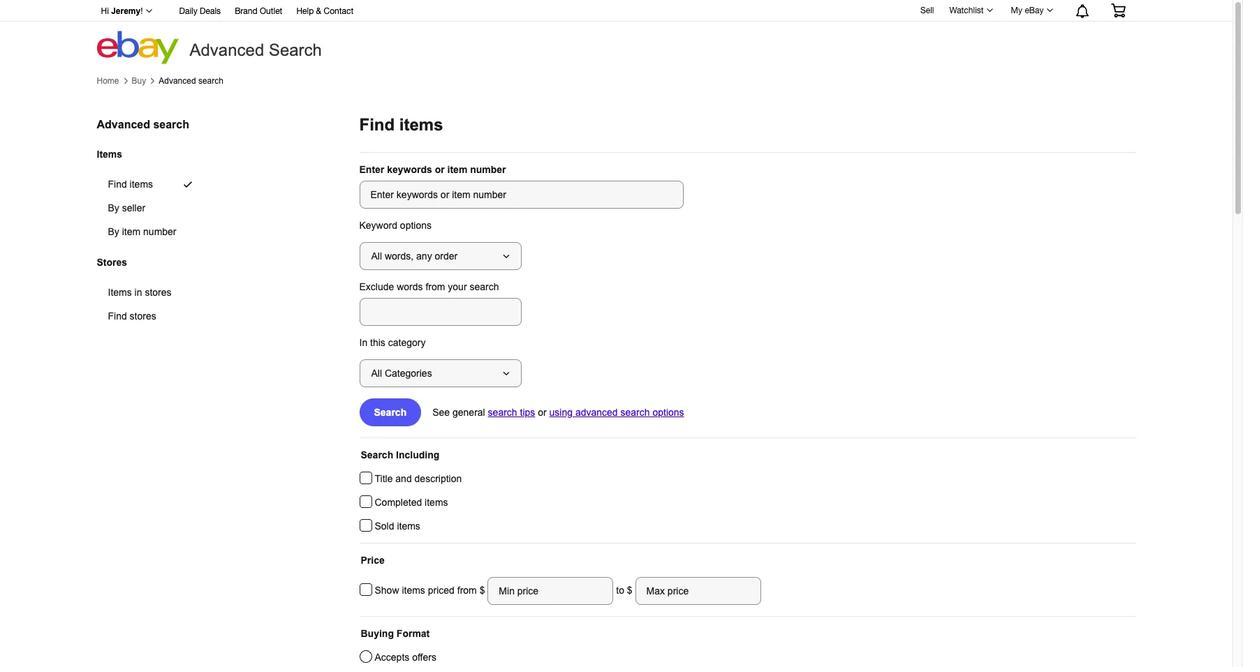 Task type: vqa. For each thing, say whether or not it's contained in the screenshot.
the 'ebay' link
no



Task type: describe. For each thing, give the bounding box(es) containing it.
buying format
[[361, 629, 430, 640]]

keyword
[[359, 220, 397, 231]]

brand
[[235, 6, 257, 16]]

title and description
[[375, 474, 462, 485]]

accepts offers
[[375, 652, 436, 664]]

1 vertical spatial item
[[122, 226, 141, 238]]

format
[[397, 629, 430, 640]]

ebay
[[1025, 6, 1044, 15]]

Enter minimum price range value, $ text field
[[488, 578, 613, 606]]

find stores
[[108, 311, 156, 322]]

keyword options
[[359, 220, 432, 231]]

exclude words from your search
[[359, 281, 499, 293]]

sell link
[[914, 5, 940, 15]]

general
[[453, 407, 485, 418]]

0 vertical spatial stores
[[145, 287, 171, 299]]

tips
[[520, 407, 535, 418]]

!
[[141, 6, 143, 16]]

0 vertical spatial find
[[359, 115, 395, 134]]

daily deals
[[179, 6, 221, 16]]

watchlist link
[[942, 2, 999, 19]]

search right 'advanced'
[[621, 407, 650, 418]]

in
[[135, 287, 142, 299]]

1 vertical spatial or
[[538, 407, 547, 418]]

0 vertical spatial item
[[447, 164, 467, 175]]

1 horizontal spatial number
[[470, 164, 506, 175]]

to
[[616, 585, 624, 596]]

1 horizontal spatial options
[[653, 407, 684, 418]]

1 vertical spatial advanced
[[159, 76, 196, 86]]

in
[[359, 337, 368, 349]]

enter
[[359, 164, 384, 175]]

watchlist
[[950, 6, 984, 15]]

items down the description
[[425, 497, 448, 508]]

by seller link
[[97, 196, 210, 220]]

help & contact
[[296, 6, 354, 16]]

by item number link
[[97, 220, 210, 244]]

search right your
[[470, 281, 499, 293]]

buying
[[361, 629, 394, 640]]

keywords
[[387, 164, 432, 175]]

find for find stores link
[[108, 311, 127, 322]]

Enter maximum price range value, $ text field
[[635, 578, 761, 606]]

by for by seller
[[108, 203, 119, 214]]

help
[[296, 6, 314, 16]]

find items link
[[97, 173, 210, 196]]

items inside 'find items' link
[[130, 179, 153, 190]]

advanced
[[575, 407, 618, 418]]

show items priced from
[[375, 585, 480, 596]]

in this category
[[359, 337, 426, 349]]

this
[[370, 337, 385, 349]]

0 horizontal spatial find items
[[108, 179, 153, 190]]

search including
[[361, 450, 440, 461]]

1 horizontal spatial find items
[[359, 115, 443, 134]]

enter keywords or item number
[[359, 164, 506, 175]]

using
[[549, 407, 573, 418]]

see
[[432, 407, 450, 418]]

jeremy
[[111, 6, 141, 16]]

title
[[375, 474, 393, 485]]

my
[[1011, 6, 1023, 15]]

using advanced search options link
[[549, 407, 684, 418]]

outlet
[[260, 6, 282, 16]]

0 horizontal spatial from
[[426, 281, 445, 293]]

search down advanced search link
[[153, 119, 189, 131]]

search tips link
[[488, 407, 535, 418]]

brand outlet link
[[235, 4, 282, 20]]

sold items
[[375, 521, 420, 532]]

search for search button
[[374, 407, 407, 418]]

stores
[[97, 257, 127, 268]]

buy
[[132, 76, 146, 86]]



Task type: locate. For each thing, give the bounding box(es) containing it.
by left seller
[[108, 203, 119, 214]]

search left tips
[[488, 407, 517, 418]]

items up 'find items' link
[[97, 148, 122, 160]]

completed
[[375, 497, 422, 508]]

2 vertical spatial advanced
[[97, 119, 150, 131]]

items up enter keywords or item number
[[399, 115, 443, 134]]

0 vertical spatial items
[[97, 148, 122, 160]]

category
[[388, 337, 426, 349]]

advanced down the buy
[[97, 119, 150, 131]]

daily
[[179, 6, 198, 16]]

deals
[[200, 6, 221, 16]]

items in stores link
[[97, 281, 205, 305]]

0 vertical spatial by
[[108, 203, 119, 214]]

by
[[108, 203, 119, 214], [108, 226, 119, 238]]

1 vertical spatial by
[[108, 226, 119, 238]]

0 horizontal spatial or
[[435, 164, 445, 175]]

by item number
[[108, 226, 176, 238]]

advanced right "buy" link
[[159, 76, 196, 86]]

1 horizontal spatial item
[[447, 164, 467, 175]]

number up enter keywords or item number text field
[[470, 164, 506, 175]]

1 vertical spatial find items
[[108, 179, 153, 190]]

$ right to
[[627, 585, 633, 596]]

find for 'find items' link
[[108, 179, 127, 190]]

1 horizontal spatial or
[[538, 407, 547, 418]]

1 vertical spatial search
[[374, 407, 407, 418]]

0 vertical spatial or
[[435, 164, 445, 175]]

1 vertical spatial from
[[457, 585, 477, 596]]

1 vertical spatial advanced search
[[97, 119, 189, 131]]

accepts
[[375, 652, 410, 664]]

2 by from the top
[[108, 226, 119, 238]]

find items
[[359, 115, 443, 134], [108, 179, 153, 190]]

options
[[400, 220, 432, 231], [653, 407, 684, 418]]

1 vertical spatial items
[[108, 287, 132, 299]]

&
[[316, 6, 321, 16]]

brand outlet
[[235, 6, 282, 16]]

my ebay
[[1011, 6, 1044, 15]]

search for search including
[[361, 450, 393, 461]]

hi jeremy !
[[101, 6, 143, 16]]

search inside search button
[[374, 407, 407, 418]]

items left in
[[108, 287, 132, 299]]

advanced search
[[159, 76, 223, 86], [97, 119, 189, 131]]

help & contact link
[[296, 4, 354, 20]]

price
[[361, 555, 385, 566]]

2 vertical spatial find
[[108, 311, 127, 322]]

stores
[[145, 287, 171, 299], [130, 311, 156, 322]]

by for by item number
[[108, 226, 119, 238]]

description
[[415, 474, 462, 485]]

from left your
[[426, 281, 445, 293]]

search down advanced search
[[198, 76, 223, 86]]

hi
[[101, 6, 109, 16]]

words
[[397, 281, 423, 293]]

2 vertical spatial search
[[361, 450, 393, 461]]

account navigation
[[93, 0, 1136, 22]]

to $
[[613, 585, 635, 596]]

item right keywords
[[447, 164, 467, 175]]

advanced search link
[[159, 76, 223, 86]]

$ right the priced
[[480, 585, 488, 596]]

find items up keywords
[[359, 115, 443, 134]]

offers
[[412, 652, 436, 664]]

see general search tips or using advanced search options
[[432, 407, 684, 418]]

number down by seller link
[[143, 226, 176, 238]]

from
[[426, 281, 445, 293], [457, 585, 477, 596]]

your
[[448, 281, 467, 293]]

1 vertical spatial options
[[653, 407, 684, 418]]

search button
[[359, 399, 421, 427]]

number
[[470, 164, 506, 175], [143, 226, 176, 238]]

or right keywords
[[435, 164, 445, 175]]

advanced search right "buy" link
[[159, 76, 223, 86]]

search
[[198, 76, 223, 86], [153, 119, 189, 131], [470, 281, 499, 293], [488, 407, 517, 418], [621, 407, 650, 418]]

home link
[[97, 76, 119, 86]]

2 $ from the left
[[627, 585, 633, 596]]

items for items
[[97, 148, 122, 160]]

Enter keywords or item number text field
[[359, 181, 683, 209]]

search up the search including
[[374, 407, 407, 418]]

0 horizontal spatial $
[[480, 585, 488, 596]]

and
[[396, 474, 412, 485]]

1 vertical spatial number
[[143, 226, 176, 238]]

0 horizontal spatial item
[[122, 226, 141, 238]]

search down the help
[[269, 41, 322, 59]]

1 $ from the left
[[480, 585, 488, 596]]

0 vertical spatial number
[[470, 164, 506, 175]]

item down seller
[[122, 226, 141, 238]]

search up title
[[361, 450, 393, 461]]

item
[[447, 164, 467, 175], [122, 226, 141, 238]]

0 vertical spatial search
[[269, 41, 322, 59]]

including
[[396, 450, 440, 461]]

0 horizontal spatial number
[[143, 226, 176, 238]]

0 vertical spatial options
[[400, 220, 432, 231]]

advanced
[[190, 41, 264, 59], [159, 76, 196, 86], [97, 119, 150, 131]]

items down completed items
[[397, 521, 420, 532]]

find up by seller
[[108, 179, 127, 190]]

contact
[[324, 6, 354, 16]]

completed items
[[375, 497, 448, 508]]

find up enter
[[359, 115, 395, 134]]

find stores link
[[97, 305, 205, 329]]

advanced down deals
[[190, 41, 264, 59]]

stores right in
[[145, 287, 171, 299]]

find items up seller
[[108, 179, 153, 190]]

seller
[[122, 203, 145, 214]]

priced
[[428, 585, 455, 596]]

0 vertical spatial find items
[[359, 115, 443, 134]]

stores down items in stores
[[130, 311, 156, 322]]

sell
[[920, 5, 934, 15]]

banner containing sell
[[93, 0, 1136, 64]]

Exclude words from your search text field
[[359, 298, 521, 326]]

0 vertical spatial advanced search
[[159, 76, 223, 86]]

advanced search
[[190, 41, 322, 59]]

exclude
[[359, 281, 394, 293]]

or right tips
[[538, 407, 547, 418]]

items right show
[[402, 585, 425, 596]]

sold
[[375, 521, 394, 532]]

1 horizontal spatial $
[[627, 585, 633, 596]]

0 vertical spatial from
[[426, 281, 445, 293]]

0 horizontal spatial options
[[400, 220, 432, 231]]

1 vertical spatial stores
[[130, 311, 156, 322]]

1 by from the top
[[108, 203, 119, 214]]

items
[[97, 148, 122, 160], [108, 287, 132, 299]]

show
[[375, 585, 399, 596]]

find down items in stores
[[108, 311, 127, 322]]

buy link
[[132, 76, 146, 86]]

0 vertical spatial advanced
[[190, 41, 264, 59]]

items up seller
[[130, 179, 153, 190]]

1 horizontal spatial from
[[457, 585, 477, 596]]

$
[[480, 585, 488, 596], [627, 585, 633, 596]]

items
[[399, 115, 443, 134], [130, 179, 153, 190], [425, 497, 448, 508], [397, 521, 420, 532], [402, 585, 425, 596]]

by down by seller
[[108, 226, 119, 238]]

advanced search down "buy" link
[[97, 119, 189, 131]]

by seller
[[108, 203, 145, 214]]

home
[[97, 76, 119, 86]]

find
[[359, 115, 395, 134], [108, 179, 127, 190], [108, 311, 127, 322]]

daily deals link
[[179, 4, 221, 20]]

items for items in stores
[[108, 287, 132, 299]]

or
[[435, 164, 445, 175], [538, 407, 547, 418]]

1 vertical spatial find
[[108, 179, 127, 190]]

banner
[[93, 0, 1136, 64]]

search
[[269, 41, 322, 59], [374, 407, 407, 418], [361, 450, 393, 461]]

from right the priced
[[457, 585, 477, 596]]

my ebay link
[[1003, 2, 1059, 19]]

items in stores
[[108, 287, 171, 299]]

your shopping cart image
[[1110, 3, 1126, 17]]



